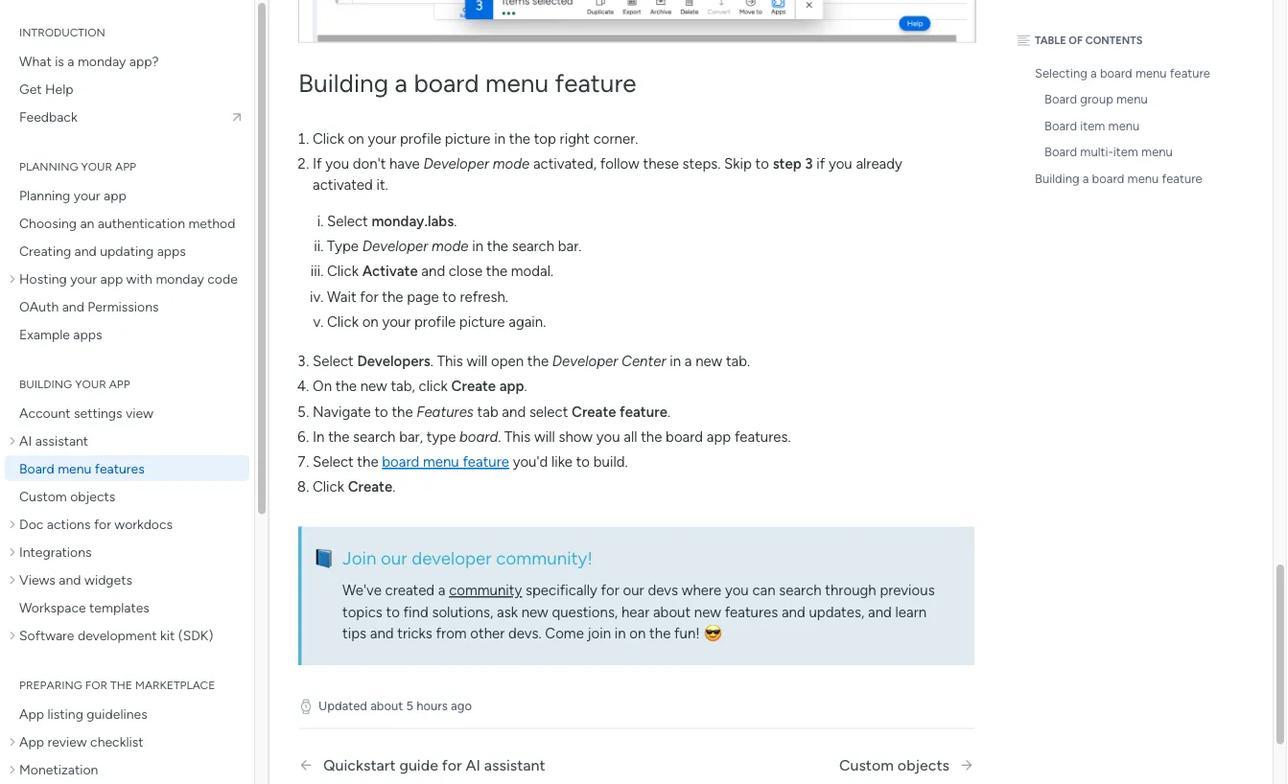 Task type: describe. For each thing, give the bounding box(es) containing it.
custom objects link inside the pagination element
[[839, 756, 975, 774]]

navigate
[[313, 403, 371, 421]]

again.
[[509, 313, 546, 331]]

to inside specifically for our devs where you can search through previous topics to find solutions, ask new questions, hear about new features and updates, and learn tips and tricks from other devs. come join in on the fun! 😎
[[386, 604, 400, 621]]

0 vertical spatial profile
[[400, 130, 441, 147]]

you inside if you already activated it.
[[829, 155, 852, 172]]

updates,
[[809, 604, 865, 621]]

activated
[[313, 177, 373, 194]]

show subpages for app review checklist image
[[10, 735, 19, 749]]

quickstart
[[323, 756, 396, 774]]

find
[[403, 604, 428, 621]]

already
[[856, 155, 903, 172]]

tab
[[477, 403, 498, 421]]

your up the an
[[74, 187, 100, 203]]

monday.labs
[[372, 213, 454, 230]]

app for app listing guidelines
[[19, 706, 44, 722]]

show subpages for monetization image
[[10, 763, 19, 776]]

click on your profile picture in the top right corner.
[[313, 130, 638, 147]]

development
[[78, 627, 157, 644]]

5
[[406, 699, 413, 714]]

and inside select developers . this will open the developer center in a new tab. on the new tab, click create app . navigate to the features tab and select create feature . in the search bar, type board . this will show you all the board app features. select the board menu feature you'd like to build. click create .
[[502, 403, 526, 421]]

integrations link
[[5, 539, 249, 565]]

oauth
[[19, 298, 59, 315]]

example apps link
[[5, 321, 249, 347]]

app listing guidelines
[[19, 706, 147, 722]]

community
[[449, 582, 522, 599]]

fun!
[[674, 625, 700, 643]]

board group menu link
[[1022, 86, 1224, 113]]

menu down 'board group menu' link
[[1108, 118, 1140, 133]]

select developers . this will open the developer center in a new tab. on the new tab, click create app . navigate to the features tab and select create feature . in the search bar, type board . this will show you all the board app features. select the board menu feature you'd like to build. click create .
[[313, 353, 791, 496]]

workspace
[[19, 599, 86, 616]]

click down the type
[[327, 263, 359, 280]]

come
[[545, 625, 584, 643]]

we've created a community
[[342, 582, 522, 599]]

modal.
[[511, 263, 554, 280]]

1 horizontal spatial monday
[[156, 270, 204, 287]]

0 horizontal spatial about
[[370, 699, 403, 714]]

preparing
[[19, 679, 82, 693]]

solutions,
[[432, 604, 493, 621]]

0 horizontal spatial this
[[437, 353, 463, 370]]

custom inside the pagination element
[[839, 756, 894, 774]]

what
[[19, 53, 51, 69]]

2 horizontal spatial create
[[572, 403, 616, 421]]

topics
[[342, 604, 383, 621]]

a inside building a board menu feature link
[[1083, 171, 1089, 186]]

show
[[559, 428, 593, 446]]

watch image
[[298, 699, 314, 714]]

get
[[19, 81, 42, 97]]

where
[[682, 582, 722, 599]]

a inside select developers . this will open the developer center in a new tab. on the new tab, click create app . navigate to the features tab and select create feature . in the search bar, type board . this will show you all the board app features. select the board menu feature you'd like to build. click create .
[[685, 353, 692, 370]]

select for select developers . this will open the developer center in a new tab. on the new tab, click create app . navigate to the features tab and select create feature . in the search bar, type board . this will show you all the board app features. select the board menu feature you'd like to build. click create .
[[313, 353, 354, 370]]

2 vertical spatial select
[[313, 454, 354, 471]]

creating and updating apps
[[19, 243, 186, 259]]

specifically for our devs where you can search through previous topics to find solutions, ask new questions, hear about new features and updates, and learn tips and tricks from other devs. come join in on the fun! 😎
[[342, 582, 935, 643]]

click down wait
[[327, 313, 359, 331]]

board multi-item menu
[[1045, 144, 1173, 160]]

a up solutions,
[[438, 582, 446, 599]]

(sdk)
[[178, 627, 213, 644]]

open
[[491, 353, 524, 370]]

steps.
[[683, 155, 721, 172]]

1 planning from the top
[[19, 160, 78, 174]]

and inside creating and updating apps link
[[74, 243, 97, 259]]

account
[[19, 405, 71, 421]]

0 horizontal spatial building
[[19, 377, 72, 391]]

your up 'planning your app' link
[[81, 160, 112, 174]]

your up 'account settings view'
[[75, 377, 106, 391]]

oauth and permissions
[[19, 298, 159, 315]]

views
[[19, 572, 56, 588]]

feature up corner.
[[555, 68, 637, 98]]

join our developer community!
[[342, 548, 593, 569]]

get help
[[19, 81, 73, 97]]

skip
[[724, 155, 752, 172]]

and left updates,
[[782, 604, 805, 621]]

center
[[622, 353, 666, 370]]

ago
[[451, 699, 472, 714]]

and inside the 'oauth and permissions' link
[[62, 298, 84, 315]]

app review checklist link
[[5, 729, 249, 755]]

your up don't
[[368, 130, 396, 147]]

created
[[385, 582, 435, 599]]

board multi-item menu link
[[1022, 139, 1224, 165]]

for right actions
[[94, 516, 111, 532]]

selecting
[[1035, 65, 1088, 81]]

bar.
[[558, 238, 582, 255]]

activate
[[362, 263, 418, 280]]

1 horizontal spatial building
[[298, 68, 389, 98]]

if you don't have developer mode activated, follow these steps. skip to step 3
[[313, 155, 813, 172]]

arrow left2 image
[[298, 758, 314, 773]]

profile inside select monday.labs . type developer mode in the search bar. click activate and close the modal. wait for the page to refresh. click on your profile picture again.
[[414, 313, 456, 331]]

0 horizontal spatial features
[[95, 460, 145, 477]]

workspace templates
[[19, 599, 149, 616]]

hosting your app with monday code link
[[5, 266, 249, 292]]

and inside select monday.labs . type developer mode in the search bar. click activate and close the modal. wait for the page to refresh. click on your profile picture again.
[[421, 263, 445, 280]]

board item menu link
[[1022, 113, 1224, 139]]

pagination element
[[298, 737, 975, 785]]

an
[[80, 215, 94, 231]]

board up the click on your profile picture in the top right corner.
[[414, 68, 479, 98]]

search inside specifically for our devs where you can search through previous topics to find solutions, ask new questions, hear about new features and updates, and learn tips and tricks from other devs. come join in on the fun! 😎
[[779, 582, 822, 599]]

don't
[[353, 155, 386, 172]]

views and widgets
[[19, 572, 132, 588]]

and left "learn"
[[868, 604, 892, 621]]

menu down selecting a board menu feature
[[1116, 92, 1148, 107]]

board down board multi-item menu
[[1092, 171, 1125, 186]]

refresh.
[[460, 288, 508, 305]]

app up account settings view link
[[109, 377, 130, 391]]

app up 'choosing an authentication method' 'link'
[[104, 187, 126, 203]]

hours
[[416, 699, 448, 714]]

views and widgets link
[[5, 567, 249, 593]]

feedback link
[[5, 104, 249, 129]]

0 vertical spatial our
[[381, 548, 407, 569]]

your up the oauth and permissions
[[70, 270, 97, 287]]

0 vertical spatial ai
[[19, 433, 32, 449]]

to right like
[[576, 454, 590, 471]]

code
[[207, 270, 238, 287]]

example
[[19, 326, 70, 342]]

menu up "top"
[[485, 68, 549, 98]]

2 planning your app from the top
[[19, 187, 126, 203]]

objects for the left custom objects link
[[70, 488, 115, 505]]

1 horizontal spatial apps
[[157, 243, 186, 259]]

group
[[1080, 92, 1113, 107]]

0 horizontal spatial apps
[[73, 326, 102, 342]]

and right "tips"
[[370, 625, 394, 643]]

doc actions for workdocs link
[[5, 511, 249, 537]]

click up if
[[313, 130, 344, 147]]

a inside 'selecting a board menu feature' link
[[1091, 65, 1097, 81]]

menu up 'board group menu' link
[[1136, 65, 1167, 81]]

features.
[[735, 428, 791, 446]]

app listing guidelines link
[[5, 701, 249, 727]]

to right skip
[[755, 155, 769, 172]]

updating
[[100, 243, 154, 259]]

board up 'board group menu' link
[[1100, 65, 1132, 81]]

features inside specifically for our devs where you can search through previous topics to find solutions, ask new questions, hear about new features and updates, and learn tips and tricks from other devs. come join in on the fun! 😎
[[725, 604, 778, 621]]

updated
[[318, 699, 367, 714]]

account settings view
[[19, 405, 153, 421]]

0 horizontal spatial assistant
[[35, 433, 88, 449]]

new left tab. on the right top of the page
[[696, 353, 723, 370]]

0 horizontal spatial custom objects link
[[5, 483, 249, 509]]

board down bar, at bottom left
[[382, 454, 419, 471]]

updated about 5 hours ago
[[318, 699, 472, 714]]

selecting a board menu feature link
[[1013, 60, 1224, 86]]

search inside select developers . this will open the developer center in a new tab. on the new tab, click create app . navigate to the features tab and select create feature . in the search bar, type board . this will show you all the board app features. select the board menu feature you'd like to build. click create .
[[353, 428, 396, 446]]

hosting
[[19, 270, 67, 287]]

app up 'planning your app' link
[[115, 160, 136, 174]]

select for select monday.labs . type developer mode in the search bar. click activate and close the modal. wait for the page to refresh. click on your profile picture again.
[[327, 213, 368, 230]]

0 vertical spatial on
[[348, 130, 364, 147]]

0 horizontal spatial monday
[[78, 53, 126, 69]]

1 planning your app from the top
[[19, 160, 136, 174]]

show subpages for doc actions for workdocs image
[[10, 517, 19, 531]]

0 vertical spatial create
[[451, 378, 496, 395]]

community!
[[496, 548, 593, 569]]



Task type: locate. For each thing, give the bounding box(es) containing it.
2 vertical spatial on
[[630, 625, 646, 643]]

about left 5
[[370, 699, 403, 714]]

board right all
[[666, 428, 703, 446]]

assistant inside the pagination element
[[484, 756, 546, 774]]

custom objects up actions
[[19, 488, 115, 505]]

objects inside the pagination element
[[898, 756, 950, 774]]

and up page
[[421, 263, 445, 280]]

type
[[327, 238, 359, 255]]

menu down board item menu link
[[1141, 144, 1173, 160]]

all
[[624, 428, 637, 446]]

board menu features
[[19, 460, 145, 477]]

arrow right2 image
[[959, 758, 975, 773]]

show subpages for views and widgets image
[[10, 573, 19, 587]]

permissions
[[88, 298, 159, 315]]

1 vertical spatial profile
[[414, 313, 456, 331]]

on
[[313, 378, 332, 395]]

tips
[[342, 625, 366, 643]]

to inside select monday.labs . type developer mode in the search bar. click activate and close the modal. wait for the page to refresh. click on your profile picture again.
[[443, 288, 456, 305]]

0 vertical spatial will
[[467, 353, 488, 370]]

1 vertical spatial custom objects link
[[839, 756, 975, 774]]

developer inside select monday.labs . type developer mode in the search bar. click activate and close the modal. wait for the page to refresh. click on your profile picture again.
[[362, 238, 428, 255]]

in inside specifically for our devs where you can search through previous topics to find solutions, ask new questions, hear about new features and updates, and learn tips and tricks from other devs. come join in on the fun! 😎
[[615, 625, 626, 643]]

a right is
[[67, 53, 74, 69]]

on down hear
[[630, 625, 646, 643]]

1 vertical spatial developer
[[362, 238, 428, 255]]

feedback
[[19, 108, 77, 125]]

1 vertical spatial app
[[19, 734, 44, 750]]

0 vertical spatial apps
[[157, 243, 186, 259]]

0 vertical spatial search
[[512, 238, 554, 255]]

1 horizontal spatial ai
[[466, 756, 480, 774]]

0 vertical spatial item
[[1080, 118, 1105, 133]]

and up example apps
[[62, 298, 84, 315]]

feature up all
[[620, 403, 668, 421]]

building a board menu feature
[[298, 68, 637, 98], [1035, 171, 1202, 186]]

create up tab
[[451, 378, 496, 395]]

mode for activated,
[[493, 155, 530, 172]]

0 vertical spatial this
[[437, 353, 463, 370]]

1 horizontal spatial item
[[1113, 144, 1138, 160]]

ai inside the pagination element
[[466, 756, 480, 774]]

on up the developers
[[362, 313, 379, 331]]

in up 'close'
[[472, 238, 483, 255]]

1 app from the top
[[19, 706, 44, 722]]

right
[[560, 130, 590, 147]]

0 vertical spatial planning your app
[[19, 160, 136, 174]]

2 vertical spatial developer
[[552, 353, 618, 370]]

features
[[95, 460, 145, 477], [725, 604, 778, 621]]

choosing an authentication method link
[[5, 210, 249, 236]]

1 vertical spatial search
[[353, 428, 396, 446]]

1 horizontal spatial this
[[505, 428, 531, 446]]

picture
[[445, 130, 491, 147], [459, 313, 505, 331]]

app
[[19, 706, 44, 722], [19, 734, 44, 750]]

0 horizontal spatial custom
[[19, 488, 67, 505]]

features down ai assistant link
[[95, 460, 145, 477]]

1 horizontal spatial custom objects
[[839, 756, 950, 774]]

building a board menu feature link
[[1013, 165, 1224, 192]]

app?
[[129, 53, 159, 69]]

select down in
[[313, 454, 354, 471]]

😎
[[704, 625, 718, 643]]

1 vertical spatial ai
[[466, 756, 480, 774]]

settings
[[74, 405, 122, 421]]

the inside specifically for our devs where you can search through previous topics to find solutions, ask new questions, hear about new features and updates, and learn tips and tricks from other devs. come join in on the fun! 😎
[[649, 625, 671, 643]]

choosing an authentication method
[[19, 215, 235, 231]]

kit
[[160, 627, 175, 644]]

on inside specifically for our devs where you can search through previous topics to find solutions, ask new questions, hear about new features and updates, and learn tips and tricks from other devs. come join in on the fun! 😎
[[630, 625, 646, 643]]

hosting your app with monday code
[[19, 270, 238, 287]]

board for board multi-item menu
[[1045, 144, 1077, 160]]

0 horizontal spatial search
[[353, 428, 396, 446]]

authentication
[[98, 215, 185, 231]]

new left tab,
[[360, 378, 387, 395]]

1 vertical spatial apps
[[73, 326, 102, 342]]

1 vertical spatial select
[[313, 353, 354, 370]]

building your app
[[19, 377, 130, 391]]

2 vertical spatial building
[[19, 377, 72, 391]]

developer down the click on your profile picture in the top right corner.
[[423, 155, 489, 172]]

1 horizontal spatial our
[[623, 582, 644, 599]]

search inside select monday.labs . type developer mode in the search bar. click activate and close the modal. wait for the page to refresh. click on your profile picture again.
[[512, 238, 554, 255]]

0 vertical spatial mode
[[493, 155, 530, 172]]

preparing for the marketplace
[[19, 679, 215, 693]]

picture left "top"
[[445, 130, 491, 147]]

0 vertical spatial picture
[[445, 130, 491, 147]]

board
[[1045, 92, 1077, 107], [1045, 118, 1077, 133], [1045, 144, 1077, 160], [19, 460, 54, 477]]

software development kit (sdk) link
[[5, 622, 249, 648]]

integrations
[[19, 544, 92, 560]]

a up board group menu at the top of page
[[1091, 65, 1097, 81]]

0 vertical spatial monday
[[78, 53, 126, 69]]

2 vertical spatial create
[[348, 479, 392, 496]]

in left "top"
[[494, 130, 506, 147]]

hear
[[622, 604, 650, 621]]

about inside specifically for our devs where you can search through previous topics to find solutions, ask new questions, hear about new features and updates, and learn tips and tricks from other devs. come join in on the fun! 😎
[[653, 604, 691, 621]]

wait
[[327, 288, 356, 305]]

these
[[643, 155, 679, 172]]

tab.
[[726, 353, 750, 370]]

follow
[[600, 155, 640, 172]]

1 vertical spatial assistant
[[484, 756, 546, 774]]

in inside select monday.labs . type developer mode in the search bar. click activate and close the modal. wait for the page to refresh. click on your profile picture again.
[[472, 238, 483, 255]]

1 vertical spatial mode
[[432, 238, 469, 255]]

search up modal.
[[512, 238, 554, 255]]

and up workspace templates
[[59, 572, 81, 588]]

1 vertical spatial building a board menu feature
[[1035, 171, 1202, 186]]

profile up the have
[[400, 130, 441, 147]]

type
[[427, 428, 456, 446]]

board down ai assistant
[[19, 460, 54, 477]]

in inside select developers . this will open the developer center in a new tab. on the new tab, click create app . navigate to the features tab and select create feature . in the search bar, type board . this will show you all the board app features. select the board menu feature you'd like to build. click create .
[[670, 353, 681, 370]]

menu down ai assistant
[[58, 460, 91, 477]]

2 planning from the top
[[19, 187, 70, 203]]

custom objects inside the pagination element
[[839, 756, 950, 774]]

0 vertical spatial custom objects
[[19, 488, 115, 505]]

you
[[325, 155, 349, 172], [829, 155, 852, 172], [596, 428, 620, 446], [725, 582, 749, 599]]

will left open
[[467, 353, 488, 370]]

app for app review checklist
[[19, 734, 44, 750]]

and right tab
[[502, 403, 526, 421]]

example apps
[[19, 326, 102, 342]]

board item menu
[[1045, 118, 1140, 133]]

for up app listing guidelines
[[85, 679, 108, 693]]

for right wait
[[360, 288, 378, 305]]

for inside the pagination element
[[442, 756, 462, 774]]

software development kit (sdk)
[[19, 627, 213, 644]]

0 vertical spatial developer
[[423, 155, 489, 172]]

1 horizontal spatial create
[[451, 378, 496, 395]]

monday right with
[[156, 270, 204, 287]]

developers
[[357, 353, 431, 370]]

app
[[115, 160, 136, 174], [104, 187, 126, 203], [100, 270, 123, 287], [109, 377, 130, 391], [499, 378, 524, 395], [707, 428, 731, 446]]

1 horizontal spatial about
[[653, 604, 691, 621]]

feature left you'd
[[463, 454, 509, 471]]

1 horizontal spatial building a board menu feature
[[1035, 171, 1202, 186]]

about down devs
[[653, 604, 691, 621]]

community link
[[449, 582, 522, 599]]

1 horizontal spatial search
[[512, 238, 554, 255]]

board for board group menu
[[1045, 92, 1077, 107]]

planning up choosing
[[19, 187, 70, 203]]

board down selecting
[[1045, 92, 1077, 107]]

mode inside select monday.labs . type developer mode in the search bar. click activate and close the modal. wait for the page to refresh. click on your profile picture again.
[[432, 238, 469, 255]]

1 vertical spatial planning
[[19, 187, 70, 203]]

mode for in
[[432, 238, 469, 255]]

1 vertical spatial monday
[[156, 270, 204, 287]]

to right "navigate"
[[374, 403, 388, 421]]

developer
[[423, 155, 489, 172], [362, 238, 428, 255], [552, 353, 618, 370]]

building a board menu feature down 'board multi-item menu' link
[[1035, 171, 1202, 186]]

item inside board item menu link
[[1080, 118, 1105, 133]]

0 horizontal spatial building a board menu feature
[[298, 68, 637, 98]]

quickstart guide for ai assistant link
[[298, 756, 588, 774]]

item down board item menu link
[[1113, 144, 1138, 160]]

0 vertical spatial select
[[327, 213, 368, 230]]

1 vertical spatial our
[[623, 582, 644, 599]]

for inside specifically for our devs where you can search through previous topics to find solutions, ask new questions, hear about new features and updates, and learn tips and tricks from other devs. come join in on the fun! 😎
[[601, 582, 619, 599]]

menu down 'board multi-item menu' link
[[1128, 171, 1159, 186]]

and inside views and widgets link
[[59, 572, 81, 588]]

monetization
[[19, 762, 98, 778]]

0 horizontal spatial will
[[467, 353, 488, 370]]

this up click
[[437, 353, 463, 370]]

developer for type
[[362, 238, 428, 255]]

1 vertical spatial custom objects
[[839, 756, 950, 774]]

0 vertical spatial planning
[[19, 160, 78, 174]]

0 horizontal spatial create
[[348, 479, 392, 496]]

0 horizontal spatial objects
[[70, 488, 115, 505]]

your
[[368, 130, 396, 147], [81, 160, 112, 174], [74, 187, 100, 203], [70, 270, 97, 287], [382, 313, 411, 331], [75, 377, 106, 391]]

0 vertical spatial custom
[[19, 488, 67, 505]]

on inside select monday.labs . type developer mode in the search bar. click activate and close the modal. wait for the page to refresh. click on your profile picture again.
[[362, 313, 379, 331]]

board menu features link
[[5, 456, 249, 482]]

0 horizontal spatial our
[[381, 548, 407, 569]]

you left can
[[725, 582, 749, 599]]

app down open
[[499, 378, 524, 395]]

building down board multi-item menu
[[1035, 171, 1080, 186]]

board for board menu features
[[19, 460, 54, 477]]

1 horizontal spatial will
[[534, 428, 555, 446]]

0 vertical spatial app
[[19, 706, 44, 722]]

objects left arrow right2 icon
[[898, 756, 950, 774]]

2 app from the top
[[19, 734, 44, 750]]

a up the have
[[395, 68, 408, 98]]

you'd
[[513, 454, 548, 471]]

1 horizontal spatial objects
[[898, 756, 950, 774]]

this up you'd
[[505, 428, 531, 446]]

show subpages for hosting your app with monday code image
[[10, 272, 19, 285]]

previous
[[880, 582, 935, 599]]

mode down the click on your profile picture in the top right corner.
[[493, 155, 530, 172]]

1 horizontal spatial assistant
[[484, 756, 546, 774]]

3
[[805, 155, 813, 172]]

1 vertical spatial about
[[370, 699, 403, 714]]

the
[[509, 130, 530, 147], [487, 238, 508, 255], [486, 263, 507, 280], [382, 288, 403, 305], [527, 353, 549, 370], [335, 378, 357, 395], [392, 403, 413, 421], [328, 428, 349, 446], [641, 428, 662, 446], [357, 454, 378, 471], [649, 625, 671, 643], [110, 679, 132, 693]]

board menu feature link
[[382, 454, 509, 471]]

arrow up right image
[[229, 109, 245, 124]]

menu down the type
[[423, 454, 459, 471]]

1 vertical spatial on
[[362, 313, 379, 331]]

0 vertical spatial building
[[298, 68, 389, 98]]

custom objects left arrow right2 icon
[[839, 756, 950, 774]]

show subpages for software development kit (sdk) image
[[10, 629, 19, 642]]

search right can
[[779, 582, 822, 599]]

creating
[[19, 243, 71, 259]]

app up show subpages for app review checklist "image"
[[19, 706, 44, 722]]

features
[[417, 403, 474, 421]]

assistant
[[35, 433, 88, 449], [484, 756, 546, 774]]

0 vertical spatial features
[[95, 460, 145, 477]]

select
[[529, 403, 568, 421]]

guide
[[399, 756, 438, 774]]

0 vertical spatial objects
[[70, 488, 115, 505]]

help
[[45, 81, 73, 97]]

1 vertical spatial building
[[1035, 171, 1080, 186]]

questions,
[[552, 604, 618, 621]]

board down tab
[[459, 428, 498, 446]]

.
[[454, 213, 457, 230], [431, 353, 434, 370], [524, 378, 527, 395], [668, 403, 671, 421], [498, 428, 501, 446], [392, 479, 395, 496]]

board left the multi-
[[1045, 144, 1077, 160]]

workspace templates link
[[5, 595, 249, 621]]

show subpages for integrations image
[[10, 545, 19, 559]]

create up show
[[572, 403, 616, 421]]

1 vertical spatial picture
[[459, 313, 505, 331]]

doc actions for workdocs
[[19, 516, 173, 532]]

1 vertical spatial this
[[505, 428, 531, 446]]

select up the on
[[313, 353, 354, 370]]

menu inside select developers . this will open the developer center in a new tab. on the new tab, click create app . navigate to the features tab and select create feature . in the search bar, type board . this will show you all the board app features. select the board menu feature you'd like to build. click create .
[[423, 454, 459, 471]]

step
[[773, 155, 802, 172]]

in right the join
[[615, 625, 626, 643]]

developer inside select developers . this will open the developer center in a new tab. on the new tab, click create app . navigate to the features tab and select create feature . in the search bar, type board . this will show you all the board app features. select the board menu feature you'd like to build. click create .
[[552, 353, 618, 370]]

create up join
[[348, 479, 392, 496]]

apps down authentication on the left of page
[[157, 243, 186, 259]]

choosing
[[19, 215, 77, 231]]

apps
[[157, 243, 186, 259], [73, 326, 102, 342]]

0 horizontal spatial item
[[1080, 118, 1105, 133]]

2 horizontal spatial search
[[779, 582, 822, 599]]

0 horizontal spatial mode
[[432, 238, 469, 255]]

select inside select monday.labs . type developer mode in the search bar. click activate and close the modal. wait for the page to refresh. click on your profile picture again.
[[327, 213, 368, 230]]

search left bar, at bottom left
[[353, 428, 396, 446]]

0 horizontal spatial custom objects
[[19, 488, 115, 505]]

build.
[[593, 454, 628, 471]]

. inside select monday.labs . type developer mode in the search bar. click activate and close the modal. wait for the page to refresh. click on your profile picture again.
[[454, 213, 457, 230]]

1 horizontal spatial mode
[[493, 155, 530, 172]]

ai assistant link
[[5, 428, 249, 454]]

objects for custom objects link inside the pagination element
[[898, 756, 950, 774]]

feature up 'board group menu' link
[[1170, 65, 1210, 81]]

for inside select monday.labs . type developer mode in the search bar. click activate and close the modal. wait for the page to refresh. click on your profile picture again.
[[360, 288, 378, 305]]

you inside select developers . this will open the developer center in a new tab. on the new tab, click create app . navigate to the features tab and select create feature . in the search bar, type board . this will show you all the board app features. select the board menu feature you'd like to build. click create .
[[596, 428, 620, 446]]

1 vertical spatial objects
[[898, 756, 950, 774]]

item inside 'board multi-item menu' link
[[1113, 144, 1138, 160]]

app left features.
[[707, 428, 731, 446]]

picture inside select monday.labs . type developer mode in the search bar. click activate and close the modal. wait for the page to refresh. click on your profile picture again.
[[459, 313, 505, 331]]

if
[[816, 155, 825, 172]]

ai right guide
[[466, 756, 480, 774]]

new up devs.
[[521, 604, 548, 621]]

click inside select developers . this will open the developer center in a new tab. on the new tab, click create app . navigate to the features tab and select create feature . in the search bar, type board . this will show you all the board app features. select the board menu feature you'd like to build. click create .
[[313, 479, 344, 496]]

in
[[313, 428, 325, 446]]

1 vertical spatial features
[[725, 604, 778, 621]]

planning your app link
[[5, 182, 249, 208]]

developer for have
[[423, 155, 489, 172]]

1 vertical spatial will
[[534, 428, 555, 446]]

0 horizontal spatial ai
[[19, 433, 32, 449]]

and down the an
[[74, 243, 97, 259]]

planning your app up the an
[[19, 187, 126, 203]]

you right if
[[325, 155, 349, 172]]

monetization link
[[5, 757, 249, 783]]

1 vertical spatial custom
[[839, 756, 894, 774]]

your inside select monday.labs . type developer mode in the search bar. click activate and close the modal. wait for the page to refresh. click on your profile picture again.
[[382, 313, 411, 331]]

app left with
[[100, 270, 123, 287]]

will
[[467, 353, 488, 370], [534, 428, 555, 446]]

will down select
[[534, 428, 555, 446]]

1 horizontal spatial features
[[725, 604, 778, 621]]

feature
[[1170, 65, 1210, 81], [555, 68, 637, 98], [1162, 171, 1202, 186], [620, 403, 668, 421], [463, 454, 509, 471]]

feature down 'board multi-item menu' link
[[1162, 171, 1202, 186]]

tab,
[[391, 378, 415, 395]]

a down the multi-
[[1083, 171, 1089, 186]]

select up the type
[[327, 213, 368, 230]]

learn
[[895, 604, 927, 621]]

profile down page
[[414, 313, 456, 331]]

join
[[588, 625, 611, 643]]

new up 😎
[[694, 604, 721, 621]]

a inside what is a monday app? link
[[67, 53, 74, 69]]

1 vertical spatial planning your app
[[19, 187, 126, 203]]

your down page
[[382, 313, 411, 331]]

1 horizontal spatial custom
[[839, 756, 894, 774]]

0 vertical spatial assistant
[[35, 433, 88, 449]]

if
[[313, 155, 322, 172]]

what is a monday app?
[[19, 53, 159, 69]]

app up show subpages for monetization image
[[19, 734, 44, 750]]

mode up 'close'
[[432, 238, 469, 255]]

our up hear
[[623, 582, 644, 599]]

ai down account
[[19, 433, 32, 449]]

1 vertical spatial item
[[1113, 144, 1138, 160]]

our inside specifically for our devs where you can search through previous topics to find solutions, ask new questions, hear about new features and updates, and learn tips and tricks from other devs. come join in on the fun! 😎
[[623, 582, 644, 599]]

widgets
[[84, 572, 132, 588]]

view
[[126, 405, 153, 421]]

click
[[419, 378, 448, 395]]

1 vertical spatial create
[[572, 403, 616, 421]]

2 horizontal spatial building
[[1035, 171, 1080, 186]]

1 horizontal spatial custom objects link
[[839, 756, 975, 774]]

you right if at the right top
[[829, 155, 852, 172]]

0 vertical spatial building a board menu feature
[[298, 68, 637, 98]]

item down board group menu at the top of page
[[1080, 118, 1105, 133]]

planning your app up 'planning your app' link
[[19, 160, 136, 174]]

2 vertical spatial search
[[779, 582, 822, 599]]

you inside specifically for our devs where you can search through previous topics to find solutions, ask new questions, hear about new features and updates, and learn tips and tricks from other devs. come join in on the fun! 😎
[[725, 582, 749, 599]]

close
[[449, 263, 483, 280]]

for right guide
[[442, 756, 462, 774]]

from
[[436, 625, 467, 643]]

with
[[126, 270, 152, 287]]

show subpages for ai assistant image
[[10, 434, 19, 447]]

board for board item menu
[[1045, 118, 1077, 133]]

0 vertical spatial about
[[653, 604, 691, 621]]

features down can
[[725, 604, 778, 621]]

creating and updating apps link
[[5, 238, 249, 264]]

custom objects
[[19, 488, 115, 505], [839, 756, 950, 774]]

to right page
[[443, 288, 456, 305]]

0 vertical spatial custom objects link
[[5, 483, 249, 509]]



Task type: vqa. For each thing, say whether or not it's contained in the screenshot.
Building a board menu feature inside 'link'
yes



